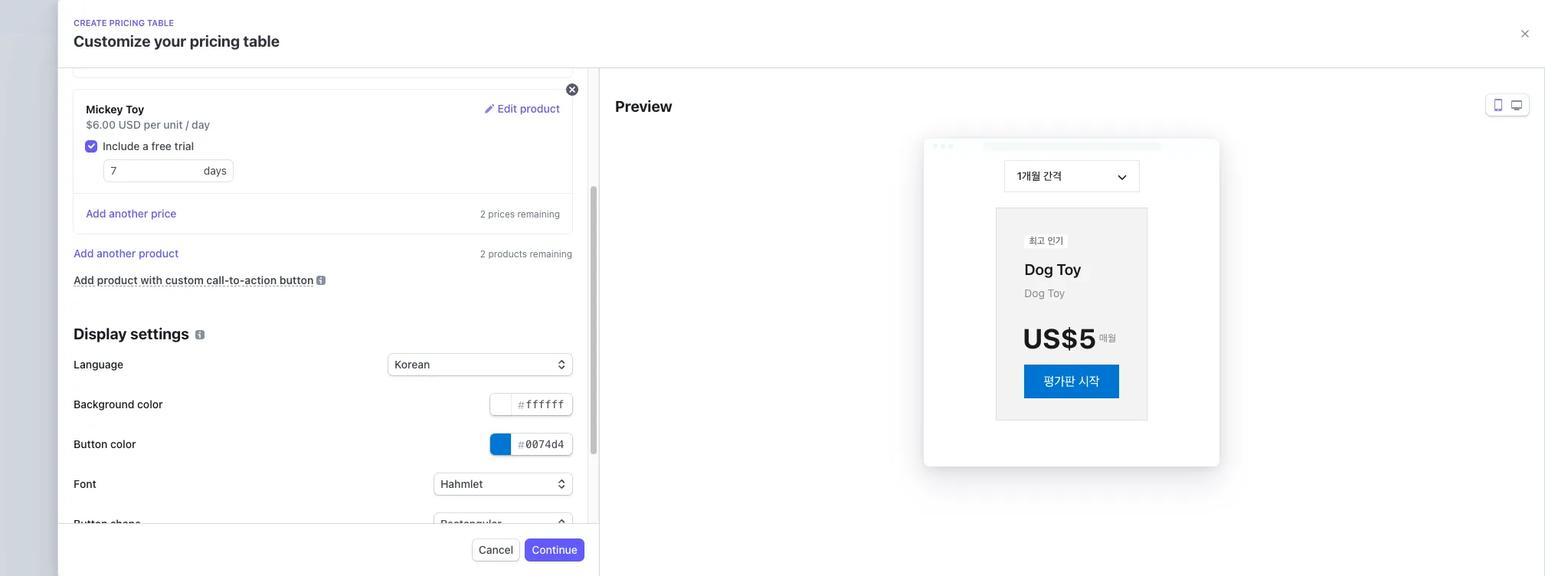Task type: describe. For each thing, give the bounding box(es) containing it.
day
[[192, 118, 210, 131]]

korean
[[394, 358, 430, 371]]

call-
[[206, 273, 229, 286]]

$6.00
[[86, 118, 116, 131]]

add for add another price
[[86, 207, 106, 220]]

responsive
[[690, 376, 744, 390]]

display settings
[[74, 325, 189, 342]]

trial
[[174, 139, 194, 152]]

pricing up "products"
[[190, 32, 240, 50]]

prices
[[488, 208, 515, 220]]

products
[[150, 85, 241, 110]]

button for button shape
[[74, 517, 108, 530]]

to-
[[229, 273, 245, 286]]

background
[[74, 398, 134, 411]]

shape
[[110, 517, 141, 530]]

add another product
[[74, 247, 179, 260]]

unit
[[163, 118, 183, 131]]

create for a
[[598, 353, 647, 370]]

remaining for add another price
[[517, 208, 560, 220]]

settings
[[130, 325, 189, 342]]

on
[[861, 376, 873, 390]]

another for product
[[97, 247, 136, 260]]

cancel
[[479, 543, 513, 556]]

continue
[[532, 543, 578, 556]]

price
[[151, 207, 177, 220]]

pricing up customize
[[109, 18, 145, 28]]

embed
[[824, 376, 858, 390]]

your inside create a pricing table create a branded, responsive pricing table to embed on your website.
[[876, 376, 898, 390]]

preview
[[615, 97, 672, 115]]

2 vertical spatial create
[[598, 376, 631, 390]]

2 vertical spatial a
[[634, 376, 640, 390]]

with
[[140, 273, 162, 286]]

pricing up branded,
[[662, 353, 712, 370]]

pricing right responsive
[[747, 376, 781, 390]]

product for edit
[[520, 102, 560, 115]]

2 prices remaining
[[480, 208, 560, 220]]

mickey
[[86, 103, 123, 116]]

edit product
[[497, 102, 560, 115]]

create a pricing table create a branded, responsive pricing table to embed on your website.
[[598, 353, 898, 405]]

2 for add another product
[[480, 248, 486, 260]]

mickey toy $6.00 usd per unit / day
[[86, 103, 210, 131]]



Task type: vqa. For each thing, say whether or not it's contained in the screenshot.
Add another product's remaining
yes



Task type: locate. For each thing, give the bounding box(es) containing it.
language
[[74, 358, 123, 371]]

display
[[74, 325, 127, 342]]

pricing
[[109, 18, 145, 28], [190, 32, 240, 50], [662, 353, 712, 370], [747, 376, 781, 390]]

product
[[520, 102, 560, 115], [139, 247, 179, 260], [97, 273, 138, 286]]

1 vertical spatial another
[[97, 247, 136, 260]]

2 products remaining
[[480, 248, 572, 260]]

add another price button
[[86, 206, 177, 221]]

0 horizontal spatial product
[[97, 273, 138, 286]]

color right background
[[137, 398, 163, 411]]

1 vertical spatial a
[[650, 353, 659, 370]]

to
[[811, 376, 821, 390]]

remaining right the prices
[[517, 208, 560, 220]]

cancel button
[[472, 539, 520, 561]]

another left price
[[109, 207, 148, 220]]

custom
[[165, 273, 204, 286]]

free
[[151, 139, 172, 152]]

remaining
[[517, 208, 560, 220], [530, 248, 572, 260]]

0 vertical spatial button
[[74, 437, 108, 450]]

add for add product with custom call-to-action button
[[74, 273, 94, 286]]

add another product button
[[74, 246, 179, 261]]

2 left the prices
[[480, 208, 486, 220]]

1 vertical spatial color
[[110, 437, 136, 450]]

button color
[[74, 437, 136, 450]]

product right "edit"
[[520, 102, 560, 115]]

None number field
[[104, 160, 204, 182]]

a up 'website.'
[[634, 376, 640, 390]]

/
[[186, 118, 189, 131]]

your right customize
[[154, 32, 186, 50]]

include
[[103, 139, 140, 152]]

1 2 from the top
[[480, 208, 486, 220]]

edit
[[497, 102, 517, 115]]

1 vertical spatial 2
[[480, 248, 486, 260]]

button shape
[[74, 517, 141, 530]]

add for add another product
[[74, 247, 94, 260]]

add down add another price button
[[74, 247, 94, 260]]

0 vertical spatial add
[[86, 207, 106, 220]]

0 vertical spatial product
[[520, 102, 560, 115]]

product down add another product button at the left
[[97, 273, 138, 286]]

create
[[74, 18, 107, 28], [598, 353, 647, 370], [598, 376, 631, 390]]

0 vertical spatial your
[[154, 32, 186, 50]]

1 vertical spatial remaining
[[530, 248, 572, 260]]

branded,
[[643, 376, 687, 390]]

add another price
[[86, 207, 177, 220]]

0 horizontal spatial your
[[154, 32, 186, 50]]

days
[[204, 164, 227, 177]]

1 horizontal spatial your
[[876, 376, 898, 390]]

button up font
[[74, 437, 108, 450]]

color down background color
[[110, 437, 136, 450]]

toy
[[126, 103, 144, 116]]

a for free
[[143, 139, 149, 152]]

a left the free
[[143, 139, 149, 152]]

remaining right products
[[530, 248, 572, 260]]

another down add another price button
[[97, 247, 136, 260]]

1 horizontal spatial color
[[137, 398, 163, 411]]

add up add another product on the top left of page
[[86, 207, 106, 220]]

2 button from the top
[[74, 517, 108, 530]]

0 horizontal spatial a
[[143, 139, 149, 152]]

color
[[137, 398, 163, 411], [110, 437, 136, 450]]

another for price
[[109, 207, 148, 220]]

a up branded,
[[650, 353, 659, 370]]

another
[[109, 207, 148, 220], [97, 247, 136, 260]]

include a free trial
[[103, 139, 194, 152]]

product for add
[[97, 273, 138, 286]]

1 button from the top
[[74, 437, 108, 450]]

a for pricing
[[650, 353, 659, 370]]

2
[[480, 208, 486, 220], [480, 248, 486, 260]]

button
[[279, 273, 314, 286]]

your right on
[[876, 376, 898, 390]]

customize
[[74, 32, 151, 50]]

2 vertical spatial product
[[97, 273, 138, 286]]

your
[[154, 32, 186, 50], [876, 376, 898, 390]]

1 vertical spatial button
[[74, 517, 108, 530]]

your inside "create pricing table customize your pricing table"
[[154, 32, 186, 50]]

add product with custom call-to-action button button
[[74, 273, 314, 286]]

product inside button
[[520, 102, 560, 115]]

button
[[74, 437, 108, 450], [74, 517, 108, 530]]

create for pricing
[[74, 18, 107, 28]]

0 vertical spatial another
[[109, 207, 148, 220]]

2 for add another price
[[480, 208, 486, 220]]

color for background color
[[137, 398, 163, 411]]

add inside add another product button
[[74, 247, 94, 260]]

button for button color
[[74, 437, 108, 450]]

another inside button
[[97, 247, 136, 260]]

usd
[[118, 118, 141, 131]]

1 vertical spatial create
[[598, 353, 647, 370]]

korean button
[[388, 354, 572, 375]]

1 horizontal spatial product
[[139, 247, 179, 260]]

background color
[[74, 398, 163, 411]]

1 vertical spatial your
[[876, 376, 898, 390]]

0 vertical spatial remaining
[[517, 208, 560, 220]]

action
[[245, 273, 277, 286]]

font
[[74, 477, 96, 490]]

0 vertical spatial 2
[[480, 208, 486, 220]]

button left the shape at the bottom left of the page
[[74, 517, 108, 530]]

per
[[144, 118, 161, 131]]

color for button color
[[110, 437, 136, 450]]

2 2 from the top
[[480, 248, 486, 260]]

None text field
[[490, 394, 572, 415]]

products
[[488, 248, 527, 260]]

create inside "create pricing table customize your pricing table"
[[74, 18, 107, 28]]

a
[[143, 139, 149, 152], [650, 353, 659, 370], [634, 376, 640, 390]]

website.
[[598, 392, 640, 405]]

product inside button
[[139, 247, 179, 260]]

edit product button
[[485, 101, 560, 117]]

days button
[[204, 160, 233, 182]]

create pricing table customize your pricing table
[[74, 18, 280, 50]]

product up with
[[139, 247, 179, 260]]

add down add another product button at the left
[[74, 273, 94, 286]]

table
[[147, 18, 174, 28], [243, 32, 280, 50], [715, 353, 752, 370], [783, 376, 808, 390]]

2 horizontal spatial product
[[520, 102, 560, 115]]

2 vertical spatial add
[[74, 273, 94, 286]]

2 horizontal spatial a
[[650, 353, 659, 370]]

another inside button
[[109, 207, 148, 220]]

0 vertical spatial a
[[143, 139, 149, 152]]

add product with custom call-to-action button
[[74, 273, 314, 286]]

0 vertical spatial create
[[74, 18, 107, 28]]

1 vertical spatial add
[[74, 247, 94, 260]]

1 vertical spatial product
[[139, 247, 179, 260]]

add
[[86, 207, 106, 220], [74, 247, 94, 260], [74, 273, 94, 286]]

add inside add another price button
[[86, 207, 106, 220]]

0 vertical spatial color
[[137, 398, 163, 411]]

None text field
[[490, 434, 572, 455]]

2 left products
[[480, 248, 486, 260]]

0 horizontal spatial color
[[110, 437, 136, 450]]

1 horizontal spatial a
[[634, 376, 640, 390]]

remaining for add another product
[[530, 248, 572, 260]]

continue button
[[526, 539, 584, 561]]



